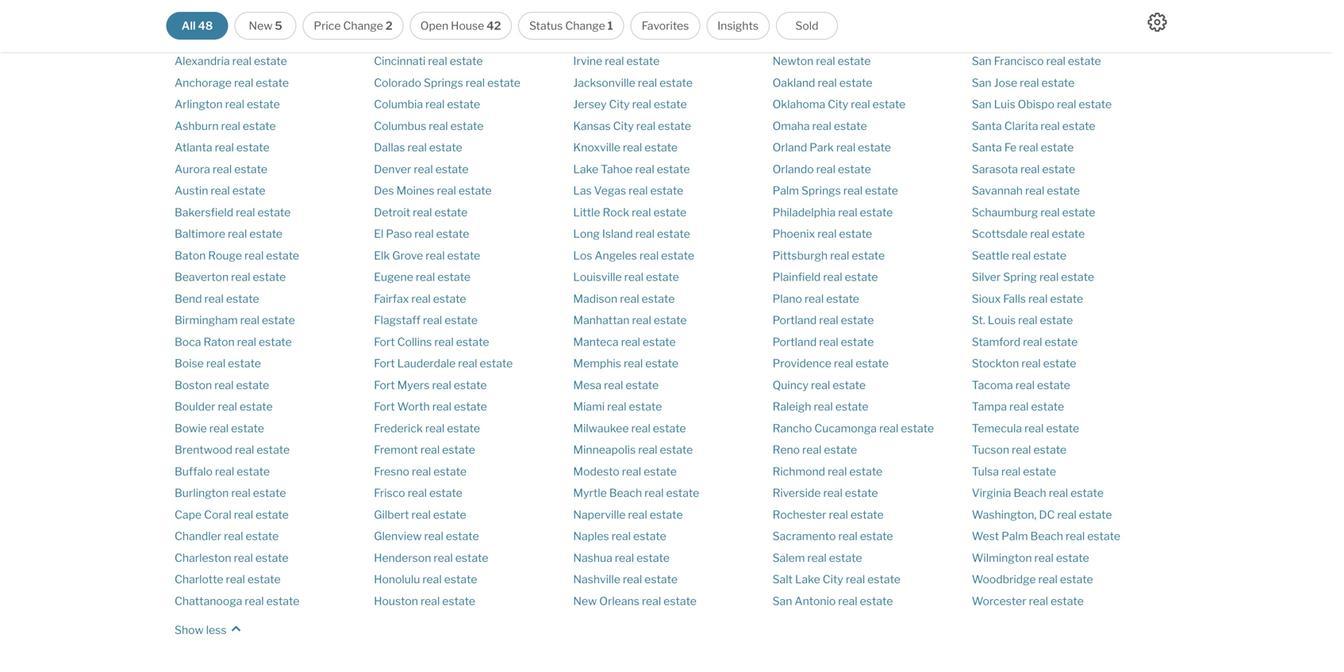 Task type: vqa. For each thing, say whether or not it's contained in the screenshot.
Fremont real estate
yes



Task type: locate. For each thing, give the bounding box(es) containing it.
2 horizontal spatial new
[[773, 33, 796, 46]]

real right obispo
[[1057, 98, 1076, 111]]

knoxville real estate
[[573, 141, 678, 154]]

quincy
[[773, 379, 809, 392]]

memphis
[[573, 357, 621, 371]]

0 horizontal spatial palm
[[773, 184, 799, 198]]

All radio
[[166, 12, 228, 40]]

chicago
[[374, 33, 416, 46]]

city down oakland real estate
[[828, 98, 849, 111]]

Insights radio
[[707, 12, 770, 40]]

1 vertical spatial portland real estate link
[[773, 336, 874, 349]]

san luis obispo real estate
[[972, 98, 1112, 111]]

Open House radio
[[410, 12, 512, 40]]

estate down boston real estate link
[[240, 400, 273, 414]]

aurora
[[175, 163, 210, 176]]

sioux falls real estate
[[972, 292, 1083, 306]]

phoenix
[[773, 227, 815, 241]]

1 horizontal spatial change
[[565, 19, 605, 33]]

change inside radio
[[343, 19, 383, 33]]

fort for fort lauderdale real estate
[[374, 357, 395, 371]]

real down wilmington real estate link
[[1039, 573, 1058, 587]]

fe
[[1005, 141, 1017, 154]]

long island real estate
[[573, 227, 690, 241]]

fort myers real estate
[[374, 379, 487, 392]]

0 vertical spatial portland real estate
[[773, 314, 874, 327]]

portland up providence
[[773, 336, 817, 349]]

change left 2
[[343, 19, 383, 33]]

savannah
[[972, 184, 1023, 198]]

charlotte
[[175, 573, 223, 587]]

real up stockton real estate link
[[1023, 336, 1042, 349]]

1 vertical spatial santa
[[972, 141, 1002, 154]]

denver
[[374, 163, 411, 176]]

estate down 'frederick real estate' link
[[442, 444, 475, 457]]

1 portland from the top
[[773, 314, 817, 327]]

real down pittsburgh real estate link
[[823, 271, 843, 284]]

miami
[[573, 400, 605, 414]]

real up naperville real estate
[[645, 487, 664, 500]]

1 horizontal spatial springs
[[802, 184, 841, 198]]

reno
[[773, 444, 800, 457]]

wilmington
[[972, 552, 1032, 565]]

estate down the henderson real estate link
[[444, 573, 477, 587]]

woodbridge
[[972, 573, 1036, 587]]

real up las vegas real estate
[[635, 163, 655, 176]]

palm
[[773, 184, 799, 198], [1002, 530, 1028, 544]]

milwaukee real estate link
[[573, 422, 686, 436]]

5
[[275, 19, 282, 33]]

fremont real estate
[[374, 444, 475, 457]]

real up san antonio real estate
[[846, 573, 865, 587]]

0 vertical spatial santa
[[972, 119, 1002, 133]]

santa up sarasota
[[972, 141, 1002, 154]]

option group
[[166, 12, 838, 40]]

change inside option
[[565, 19, 605, 33]]

fort left lauderdale
[[374, 357, 395, 371]]

san for san antonio real estate
[[773, 595, 792, 609]]

charleston real estate link
[[175, 552, 289, 565]]

fairfax
[[374, 292, 409, 306]]

real down "long island real estate" link
[[640, 249, 659, 263]]

real up baltimore real estate link
[[236, 206, 255, 219]]

Price Change radio
[[303, 12, 404, 40]]

estate down salt lake city real estate
[[860, 595, 893, 609]]

real down schaumburg real estate
[[1030, 227, 1050, 241]]

estate up new orleans real estate at the bottom of page
[[645, 573, 678, 587]]

tacoma real estate
[[972, 379, 1070, 392]]

boise real estate
[[175, 357, 261, 371]]

plainfield real estate link
[[773, 271, 878, 284]]

0 vertical spatial portland
[[773, 314, 817, 327]]

memphis real estate
[[573, 357, 679, 371]]

portland real estate for 2nd "portland real estate" link from the bottom of the page
[[773, 314, 874, 327]]

1 santa from the top
[[972, 119, 1002, 133]]

city for jersey
[[609, 98, 630, 111]]

Status Change radio
[[518, 12, 624, 40]]

estate up jersey city real estate link
[[660, 76, 693, 90]]

flagstaff real estate
[[374, 314, 478, 327]]

option group containing all
[[166, 12, 838, 40]]

real up "birmingham"
[[204, 292, 224, 306]]

riverside real estate link
[[773, 487, 878, 500]]

philadelphia
[[773, 206, 836, 219]]

memphis real estate link
[[573, 357, 679, 371]]

real up fort lauderdale real estate link
[[434, 336, 454, 349]]

1 vertical spatial portland real estate
[[773, 336, 874, 349]]

columbia real estate
[[374, 98, 480, 111]]

new for new york real estate
[[773, 33, 796, 46]]

milwaukee real estate
[[573, 422, 686, 436]]

seattle real estate
[[972, 249, 1067, 263]]

real down raton
[[206, 357, 226, 371]]

1 portland real estate from the top
[[773, 314, 874, 327]]

2 santa from the top
[[972, 141, 1002, 154]]

city for kansas
[[613, 119, 634, 133]]

orland park real estate
[[773, 141, 891, 154]]

orland
[[773, 141, 807, 154]]

estate up plainfield real estate
[[852, 249, 885, 263]]

real down eugene real estate link
[[411, 292, 431, 306]]

estate up savannah real estate
[[1042, 163, 1075, 176]]

temecula real estate link
[[972, 422, 1079, 436]]

nashua real estate link
[[573, 552, 670, 565]]

1 horizontal spatial palm
[[1002, 530, 1028, 544]]

plano real estate
[[773, 292, 859, 306]]

real down albuquerque real estate link
[[232, 54, 252, 68]]

estate down providence real estate
[[833, 379, 866, 392]]

fort for fort myers real estate
[[374, 379, 395, 392]]

city up kansas city real estate link
[[609, 98, 630, 111]]

real down birmingham real estate link
[[237, 336, 256, 349]]

new inside "radio"
[[249, 19, 273, 33]]

west palm beach real estate
[[972, 530, 1121, 544]]

1 fort from the top
[[374, 336, 395, 349]]

louisville
[[573, 271, 622, 284]]

fresno
[[374, 465, 409, 479]]

palm springs real estate link
[[773, 184, 898, 198]]

detroit
[[374, 206, 410, 219]]

price change 2
[[314, 19, 393, 33]]

portland real estate link
[[773, 314, 874, 327], [773, 336, 874, 349]]

2 fort from the top
[[374, 357, 395, 371]]

jersey city real estate link
[[573, 98, 687, 111]]

burlington
[[175, 487, 229, 500]]

santa for santa clarita real estate
[[972, 119, 1002, 133]]

real down quincy real estate link at the bottom right
[[814, 400, 833, 414]]

orlando real estate link
[[773, 163, 871, 176]]

minneapolis
[[573, 444, 636, 457]]

san for san luis obispo real estate
[[972, 98, 992, 111]]

show less
[[175, 624, 227, 638]]

estate down naperville real estate
[[633, 530, 666, 544]]

fort left "myers"
[[374, 379, 395, 392]]

estate up "washington, dc real estate" link in the bottom of the page
[[1071, 487, 1104, 500]]

denver real estate link
[[374, 163, 469, 176]]

chandler
[[175, 530, 222, 544]]

santa clarita real estate
[[972, 119, 1096, 133]]

real up burlington real estate
[[215, 465, 234, 479]]

estate down the glenview real estate link
[[455, 552, 489, 565]]

real down boston real estate
[[218, 400, 237, 414]]

0 horizontal spatial springs
[[424, 76, 463, 90]]

estate down nashville real estate at the bottom of page
[[664, 595, 697, 609]]

portland for 2nd "portland real estate" link from the bottom of the page
[[773, 314, 817, 327]]

silver spring real estate
[[972, 271, 1094, 284]]

real down cape coral real estate
[[224, 530, 243, 544]]

wilmington real estate
[[972, 552, 1089, 565]]

charleston real estate
[[175, 552, 289, 565]]

san for san francisco real estate
[[972, 54, 992, 68]]

estate down schaumburg real estate 'link' at the top
[[1052, 227, 1085, 241]]

1 horizontal spatial new
[[573, 595, 597, 609]]

real up buffalo real estate link
[[235, 444, 254, 457]]

estate up the henderson real estate link
[[446, 530, 479, 544]]

real down mesa real estate link
[[607, 400, 627, 414]]

woodbridge real estate
[[972, 573, 1093, 587]]

0 horizontal spatial new
[[249, 19, 273, 33]]

estate up philadelphia real estate
[[865, 184, 898, 198]]

1 vertical spatial springs
[[802, 184, 841, 198]]

temecula real estate
[[972, 422, 1079, 436]]

vegas
[[594, 184, 626, 198]]

1 vertical spatial portland
[[773, 336, 817, 349]]

estate up the milwaukee real estate link
[[629, 400, 662, 414]]

Favorites radio
[[631, 12, 700, 40]]

0 vertical spatial portland real estate link
[[773, 314, 874, 327]]

real down fort worth real estate link
[[425, 422, 445, 436]]

estate down fort worth real estate link
[[447, 422, 480, 436]]

cincinnati
[[374, 54, 426, 68]]

2 portland from the top
[[773, 336, 817, 349]]

quincy real estate link
[[773, 379, 866, 392]]

grove
[[392, 249, 423, 263]]

real down columbia real estate "link"
[[429, 119, 448, 133]]

frederick real estate link
[[374, 422, 480, 436]]

estate down philadelphia real estate link
[[839, 227, 872, 241]]

beaverton real estate
[[175, 271, 286, 284]]

glenview real estate link
[[374, 530, 479, 544]]

estate down manteca real estate
[[645, 357, 679, 371]]

rochester
[[773, 509, 827, 522]]

change up indianapolis
[[565, 19, 605, 33]]

real up nashville real estate at the bottom of page
[[615, 552, 634, 565]]

beaverton
[[175, 271, 229, 284]]

beaverton real estate link
[[175, 271, 286, 284]]

san jose real estate
[[972, 76, 1075, 90]]

estate up "long island real estate" link
[[654, 206, 687, 219]]

springs down orlando real estate
[[802, 184, 841, 198]]

real down new 5
[[244, 33, 263, 46]]

2 portland real estate from the top
[[773, 336, 874, 349]]

estate down fort myers real estate
[[454, 400, 487, 414]]

frisco real estate
[[374, 487, 463, 500]]

aurora real estate
[[175, 163, 267, 176]]

santa for santa fe real estate
[[972, 141, 1002, 154]]

spring
[[1003, 271, 1037, 284]]

0 horizontal spatial lake
[[573, 163, 598, 176]]

0 vertical spatial springs
[[424, 76, 463, 90]]

estate up the sacramento real estate link
[[851, 509, 884, 522]]

sacramento real estate
[[773, 530, 893, 544]]

0 horizontal spatial change
[[343, 19, 383, 33]]

1 vertical spatial lake
[[795, 573, 820, 587]]

cape
[[175, 509, 202, 522]]

real right dc
[[1057, 509, 1077, 522]]

real down boulder real estate link in the bottom left of the page
[[209, 422, 229, 436]]

real down sioux falls real estate link
[[1018, 314, 1038, 327]]

buffalo real estate link
[[175, 465, 270, 479]]

rochester real estate link
[[773, 509, 884, 522]]

real up chattanooga real estate link
[[226, 573, 245, 587]]

real up obispo
[[1020, 76, 1039, 90]]

estate down "rancho cucamonga real estate"
[[850, 465, 883, 479]]

sioux falls real estate link
[[972, 292, 1083, 306]]

real up los angeles real estate
[[635, 227, 655, 241]]

new for new orleans real estate
[[573, 595, 597, 609]]

estate down plano real estate
[[841, 314, 874, 327]]

real down "ashburn real estate"
[[215, 141, 234, 154]]

3 fort from the top
[[374, 379, 395, 392]]

estate up salt lake city real estate link
[[829, 552, 862, 565]]

real up the sacramento real estate link
[[829, 509, 848, 522]]

estate up myrtle beach real estate link
[[644, 465, 677, 479]]

madison real estate link
[[573, 292, 675, 306]]

boulder
[[175, 400, 215, 414]]

san left francisco
[[972, 54, 992, 68]]

real up elk grove real estate
[[414, 227, 434, 241]]

portland for second "portland real estate" link
[[773, 336, 817, 349]]

real down tacoma real estate
[[1010, 400, 1029, 414]]

portland real estate link down the plano real estate link
[[773, 314, 874, 327]]

frederick real estate
[[374, 422, 480, 436]]

raton
[[204, 336, 235, 349]]

real right spring
[[1040, 271, 1059, 284]]

estate down the milwaukee real estate
[[660, 444, 693, 457]]

estate up san antonio real estate link
[[868, 573, 901, 587]]

1 change from the left
[[343, 19, 383, 33]]

real down stamford real estate
[[1022, 357, 1041, 371]]

0 vertical spatial palm
[[773, 184, 799, 198]]

rancho cucamonga real estate link
[[773, 422, 934, 436]]

1 vertical spatial palm
[[1002, 530, 1028, 544]]

estate right obispo
[[1079, 98, 1112, 111]]

2 change from the left
[[565, 19, 605, 33]]

estate
[[266, 33, 299, 46], [440, 33, 474, 46], [659, 33, 693, 46], [846, 33, 880, 46], [254, 54, 287, 68], [450, 54, 483, 68], [627, 54, 660, 68], [838, 54, 871, 68], [1068, 54, 1101, 68], [256, 76, 289, 90], [487, 76, 521, 90], [660, 76, 693, 90], [840, 76, 873, 90], [1042, 76, 1075, 90], [247, 98, 280, 111], [447, 98, 480, 111], [654, 98, 687, 111], [873, 98, 906, 111], [1079, 98, 1112, 111], [243, 119, 276, 133], [450, 119, 484, 133], [658, 119, 691, 133], [834, 119, 867, 133], [1063, 119, 1096, 133], [236, 141, 270, 154], [429, 141, 462, 154], [645, 141, 678, 154], [858, 141, 891, 154], [1041, 141, 1074, 154], [234, 163, 267, 176], [435, 163, 469, 176], [657, 163, 690, 176], [838, 163, 871, 176], [1042, 163, 1075, 176], [232, 184, 265, 198], [459, 184, 492, 198], [650, 184, 684, 198], [865, 184, 898, 198], [1047, 184, 1080, 198], [258, 206, 291, 219], [435, 206, 468, 219], [654, 206, 687, 219], [860, 206, 893, 219], [1062, 206, 1096, 219], [249, 227, 283, 241], [436, 227, 469, 241], [657, 227, 690, 241], [839, 227, 872, 241], [1052, 227, 1085, 241], [266, 249, 299, 263], [447, 249, 480, 263], [661, 249, 694, 263], [852, 249, 885, 263], [1034, 249, 1067, 263], [253, 271, 286, 284], [437, 271, 471, 284], [646, 271, 679, 284], [845, 271, 878, 284], [1061, 271, 1094, 284], [226, 292, 259, 306], [433, 292, 466, 306], [642, 292, 675, 306], [826, 292, 859, 306], [1050, 292, 1083, 306], [262, 314, 295, 327], [445, 314, 478, 327], [654, 314, 687, 327], [841, 314, 874, 327], [1040, 314, 1073, 327], [259, 336, 292, 349], [456, 336, 489, 349], [643, 336, 676, 349], [841, 336, 874, 349], [1045, 336, 1078, 349], [228, 357, 261, 371], [480, 357, 513, 371], [645, 357, 679, 371], [856, 357, 889, 371], [1043, 357, 1076, 371], [236, 379, 269, 392], [454, 379, 487, 392], [626, 379, 659, 392], [833, 379, 866, 392], [1037, 379, 1070, 392], [240, 400, 273, 414], [454, 400, 487, 414], [629, 400, 662, 414], [836, 400, 869, 414], [1031, 400, 1064, 414], [231, 422, 264, 436], [447, 422, 480, 436], [653, 422, 686, 436], [901, 422, 934, 436], [1046, 422, 1079, 436], [257, 444, 290, 457], [442, 444, 475, 457], [660, 444, 693, 457], [824, 444, 857, 457], [1034, 444, 1067, 457], [237, 465, 270, 479], [434, 465, 467, 479], [644, 465, 677, 479], [850, 465, 883, 479], [1023, 465, 1056, 479], [253, 487, 286, 500], [429, 487, 463, 500], [666, 487, 699, 500], [845, 487, 878, 500], [1071, 487, 1104, 500], [256, 509, 289, 522], [433, 509, 466, 522], [650, 509, 683, 522], [851, 509, 884, 522], [1079, 509, 1112, 522], [246, 530, 279, 544], [446, 530, 479, 544], [633, 530, 666, 544], [860, 530, 893, 544], [1087, 530, 1121, 544], [255, 552, 289, 565], [455, 552, 489, 565], [637, 552, 670, 565], [829, 552, 862, 565], [1056, 552, 1089, 565], [248, 573, 281, 587], [444, 573, 477, 587], [645, 573, 678, 587], [868, 573, 901, 587], [1060, 573, 1093, 587], [266, 595, 300, 609], [442, 595, 475, 609], [664, 595, 697, 609], [860, 595, 893, 609], [1051, 595, 1084, 609]]

real down west palm beach real estate link
[[1035, 552, 1054, 565]]

tahoe
[[601, 163, 633, 176]]

estate up manhattan real estate
[[642, 292, 675, 306]]

scottsdale
[[972, 227, 1028, 241]]

des moines real estate
[[374, 184, 492, 198]]

estate down the alexandria real estate link
[[256, 76, 289, 90]]

estate down burlington real estate link at the bottom left of page
[[256, 509, 289, 522]]

4 fort from the top
[[374, 400, 395, 414]]



Task type: describe. For each thing, give the bounding box(es) containing it.
estate down fremont real estate
[[434, 465, 467, 479]]

real down los angeles real estate link
[[624, 271, 644, 284]]

sarasota real estate link
[[972, 163, 1075, 176]]

estate up boulder real estate
[[236, 379, 269, 392]]

baton rouge real estate link
[[175, 249, 299, 263]]

fresno real estate link
[[374, 465, 467, 479]]

estate up scottsdale real estate link
[[1062, 206, 1096, 219]]

schaumburg
[[972, 206, 1038, 219]]

real down jersey city real estate link
[[636, 119, 656, 133]]

dallas real estate
[[374, 141, 462, 154]]

real up nashua real estate link
[[612, 530, 631, 544]]

search for homes by city
[[175, 3, 323, 18]]

estate down the favorites in the top of the page
[[659, 33, 693, 46]]

change for 1
[[565, 19, 605, 33]]

raleigh real estate link
[[773, 400, 869, 414]]

antonio
[[795, 595, 836, 609]]

little rock real estate link
[[573, 206, 687, 219]]

new orleans real estate
[[573, 595, 697, 609]]

santa fe real estate link
[[972, 141, 1074, 154]]

estate up beaverton real estate
[[266, 249, 299, 263]]

estate up brentwood real estate
[[231, 422, 264, 436]]

phoenix real estate link
[[773, 227, 872, 241]]

worth
[[397, 400, 430, 414]]

minneapolis real estate
[[573, 444, 693, 457]]

real up manteca real estate
[[632, 314, 651, 327]]

aurora real estate link
[[175, 163, 267, 176]]

lake tahoe real estate
[[573, 163, 690, 176]]

seattle real estate link
[[972, 249, 1067, 263]]

real down anchorage real estate link
[[225, 98, 244, 111]]

real right york
[[825, 33, 844, 46]]

salt lake city real estate link
[[773, 573, 901, 587]]

raleigh real estate
[[773, 400, 869, 414]]

providence
[[773, 357, 832, 371]]

estate down columbus real estate link
[[429, 141, 462, 154]]

brentwood real estate link
[[175, 444, 290, 457]]

reno real estate
[[773, 444, 857, 457]]

park
[[810, 141, 834, 154]]

status change 1
[[529, 19, 613, 33]]

albuquerque
[[175, 33, 242, 46]]

New radio
[[235, 12, 297, 40]]

real down rochester real estate link
[[838, 530, 858, 544]]

estate up buffalo real estate link
[[257, 444, 290, 457]]

by
[[283, 3, 298, 18]]

estate up orland park real estate
[[873, 98, 906, 111]]

1 horizontal spatial lake
[[795, 573, 820, 587]]

springs for colorado
[[424, 76, 463, 90]]

real down temecula real estate
[[1012, 444, 1031, 457]]

newton real estate
[[773, 54, 871, 68]]

sarasota
[[972, 163, 1018, 176]]

real up baton rouge real estate
[[228, 227, 247, 241]]

estate up palm springs real estate link on the right top of the page
[[838, 163, 871, 176]]

estate up "rochester real estate"
[[845, 487, 878, 500]]

orlando
[[773, 163, 814, 176]]

real down salt lake city real estate
[[838, 595, 858, 609]]

san for san jose real estate
[[972, 76, 992, 90]]

portland real estate for second "portland real estate" link
[[773, 336, 874, 349]]

buffalo
[[175, 465, 213, 479]]

estate up baltimore real estate
[[258, 206, 291, 219]]

real down lake tahoe real estate link
[[629, 184, 648, 198]]

real up riverside real estate
[[828, 465, 847, 479]]

real up richmond
[[802, 444, 822, 457]]

for
[[220, 3, 237, 18]]

estate up stockton real estate link
[[1045, 336, 1078, 349]]

real down the henderson real estate link
[[422, 573, 442, 587]]

cucamonga
[[815, 422, 877, 436]]

elk grove real estate
[[374, 249, 480, 263]]

ashburn real estate link
[[175, 119, 276, 133]]

estate down temecula real estate
[[1034, 444, 1067, 457]]

fairfax real estate
[[374, 292, 466, 306]]

fort lauderdale real estate link
[[374, 357, 513, 371]]

real up scottsdale real estate link
[[1041, 206, 1060, 219]]

worcester real estate
[[972, 595, 1084, 609]]

estate up providence real estate
[[841, 336, 874, 349]]

stockton real estate
[[972, 357, 1076, 371]]

real down kansas city real estate on the top
[[623, 141, 642, 154]]

estate down "ashburn real estate"
[[236, 141, 270, 154]]

real down fremont real estate
[[412, 465, 431, 479]]

real right orleans
[[642, 595, 661, 609]]

real up jersey city real estate link
[[638, 76, 657, 90]]

atlanta real estate
[[175, 141, 270, 154]]

new for new 5
[[249, 19, 273, 33]]

indianapolis real estate
[[573, 33, 693, 46]]

change for 2
[[343, 19, 383, 33]]

estate down anchorage real estate link
[[247, 98, 280, 111]]

atlanta real estate link
[[175, 141, 270, 154]]

manteca real estate
[[573, 336, 676, 349]]

san antonio real estate link
[[773, 595, 893, 609]]

real up manhattan real estate
[[620, 292, 639, 306]]

boston real estate
[[175, 379, 269, 392]]

real down san luis obispo real estate link
[[1041, 119, 1060, 133]]

real down the milwaukee real estate
[[638, 444, 658, 457]]

real down stockton real estate
[[1016, 379, 1035, 392]]

city
[[301, 3, 323, 18]]

sarasota real estate
[[972, 163, 1075, 176]]

arlington real estate link
[[175, 98, 280, 111]]

real down aurora real estate link
[[211, 184, 230, 198]]

baton
[[175, 249, 206, 263]]

estate down baton rouge real estate link
[[253, 271, 286, 284]]

real down cincinnati real estate
[[466, 76, 485, 90]]

estate up tucson real estate
[[1046, 422, 1079, 436]]

1 portland real estate link from the top
[[773, 314, 874, 327]]

estate right dc
[[1079, 509, 1112, 522]]

gilbert real estate
[[374, 509, 466, 522]]

rouge
[[208, 249, 242, 263]]

alexandria real estate
[[175, 54, 287, 68]]

richmond
[[773, 465, 825, 479]]

fort for fort worth real estate
[[374, 400, 395, 414]]

kansas city real estate link
[[573, 119, 691, 133]]

estate down santa clarita real estate
[[1041, 141, 1074, 154]]

estate up oklahoma city real estate
[[840, 76, 873, 90]]

new orleans real estate link
[[573, 595, 697, 609]]

temecula
[[972, 422, 1022, 436]]

paso
[[386, 227, 412, 241]]

estate down fort collins real estate on the bottom left of page
[[480, 357, 513, 371]]

real down manteca real estate
[[624, 357, 643, 371]]

real down fort lauderdale real estate link
[[432, 379, 451, 392]]

oklahoma
[[773, 98, 825, 111]]

0 vertical spatial lake
[[573, 163, 598, 176]]

estate down silver spring real estate
[[1050, 292, 1083, 306]]

boulder real estate
[[175, 400, 273, 414]]

real down fort myers real estate
[[432, 400, 452, 414]]

fort for fort collins real estate
[[374, 336, 395, 349]]

real up miami real estate
[[604, 379, 623, 392]]

estate up the glenview real estate link
[[433, 509, 466, 522]]

estate down west palm beach real estate
[[1056, 552, 1089, 565]]

real down palm springs real estate
[[838, 206, 858, 219]]

myrtle beach real estate link
[[573, 487, 699, 500]]

beach for myrtle
[[609, 487, 642, 500]]

modesto real estate link
[[573, 465, 677, 479]]

estate up fort collins real estate on the bottom left of page
[[445, 314, 478, 327]]

arlington
[[175, 98, 223, 111]]

estate down des moines real estate link
[[435, 206, 468, 219]]

estate down atlanta real estate link
[[234, 163, 267, 176]]

omaha real estate
[[773, 119, 867, 133]]

chicago real estate
[[374, 33, 474, 46]]

real down open
[[419, 33, 438, 46]]

real down elk grove real estate link
[[416, 271, 435, 284]]

clarita
[[1005, 119, 1038, 133]]

des
[[374, 184, 394, 198]]

tulsa real estate link
[[972, 465, 1056, 479]]

real up the henderson real estate link
[[424, 530, 444, 544]]

stamford real estate link
[[972, 336, 1078, 349]]

estate up charlotte real estate link
[[255, 552, 289, 565]]

island
[[602, 227, 633, 241]]

estate up fort lauderdale real estate link
[[456, 336, 489, 349]]

salt lake city real estate
[[773, 573, 901, 587]]

real up eugene real estate link
[[426, 249, 445, 263]]

2 portland real estate link from the top
[[773, 336, 874, 349]]

louis
[[988, 314, 1016, 327]]

alexandria
[[175, 54, 230, 68]]

real up philadelphia real estate
[[843, 184, 863, 198]]

oakland real estate link
[[773, 76, 873, 90]]

charlotte real estate link
[[175, 573, 281, 587]]

real down washington, dc real estate
[[1066, 530, 1085, 544]]

estate down "cucamonga"
[[824, 444, 857, 457]]

myers
[[397, 379, 430, 392]]

city for oklahoma
[[828, 98, 849, 111]]

baton rouge real estate
[[175, 249, 299, 263]]

estate down columbia real estate
[[450, 119, 484, 133]]

estate down lake tahoe real estate link
[[650, 184, 684, 198]]

Sold radio
[[776, 12, 838, 40]]

real down newton real estate
[[818, 76, 837, 90]]

estate down honolulu real estate link
[[442, 595, 475, 609]]

real up the columbus real estate
[[425, 98, 445, 111]]

estate down manhattan real estate
[[643, 336, 676, 349]]

beach for virginia
[[1014, 487, 1047, 500]]

savannah real estate
[[972, 184, 1080, 198]]

des moines real estate link
[[374, 184, 492, 198]]

real down arlington real estate
[[221, 119, 240, 133]]

estate down new york real estate 'link'
[[838, 54, 871, 68]]

san francisco real estate
[[972, 54, 1101, 68]]

philadelphia real estate
[[773, 206, 893, 219]]

real down charlotte real estate link
[[245, 595, 264, 609]]

stockton real estate link
[[972, 357, 1076, 371]]

naperville
[[573, 509, 626, 522]]

springs for palm
[[802, 184, 841, 198]]

fort worth real estate link
[[374, 400, 487, 414]]

real down oakland real estate
[[851, 98, 870, 111]]

jacksonville
[[573, 76, 636, 90]]

silver
[[972, 271, 1001, 284]]

estate down 'jacksonville real estate' link
[[654, 98, 687, 111]]

rock
[[603, 206, 629, 219]]

stamford real estate
[[972, 336, 1078, 349]]

real down tucson real estate
[[1002, 465, 1021, 479]]

orleans
[[599, 595, 640, 609]]

naples real estate link
[[573, 530, 666, 544]]

honolulu real estate
[[374, 573, 477, 587]]

estate up chattanooga real estate
[[248, 573, 281, 587]]

colorado springs real estate link
[[374, 76, 521, 90]]

estate up des moines real estate
[[435, 163, 469, 176]]

detroit real estate
[[374, 206, 468, 219]]



